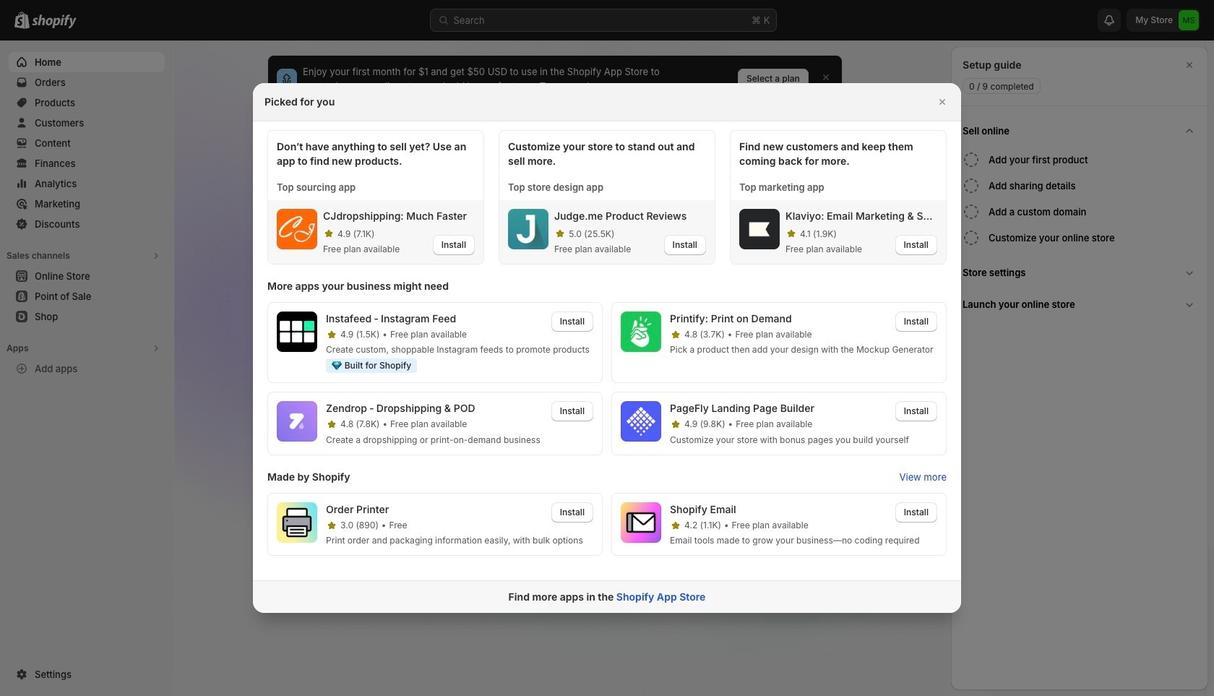 Task type: locate. For each thing, give the bounding box(es) containing it.
shopify image
[[32, 14, 77, 29]]

mark add your first product as done image
[[963, 151, 981, 168]]

mark add a custom domain as done image
[[963, 203, 981, 221]]

built for shopify image
[[332, 362, 342, 370]]

dialog
[[952, 46, 1209, 691], [0, 83, 1215, 613]]

mark customize your online store as done image
[[963, 229, 981, 247]]



Task type: vqa. For each thing, say whether or not it's contained in the screenshot.
Mark Add a custom domain as done Image
yes



Task type: describe. For each thing, give the bounding box(es) containing it.
mark add sharing details as done image
[[963, 177, 981, 195]]



